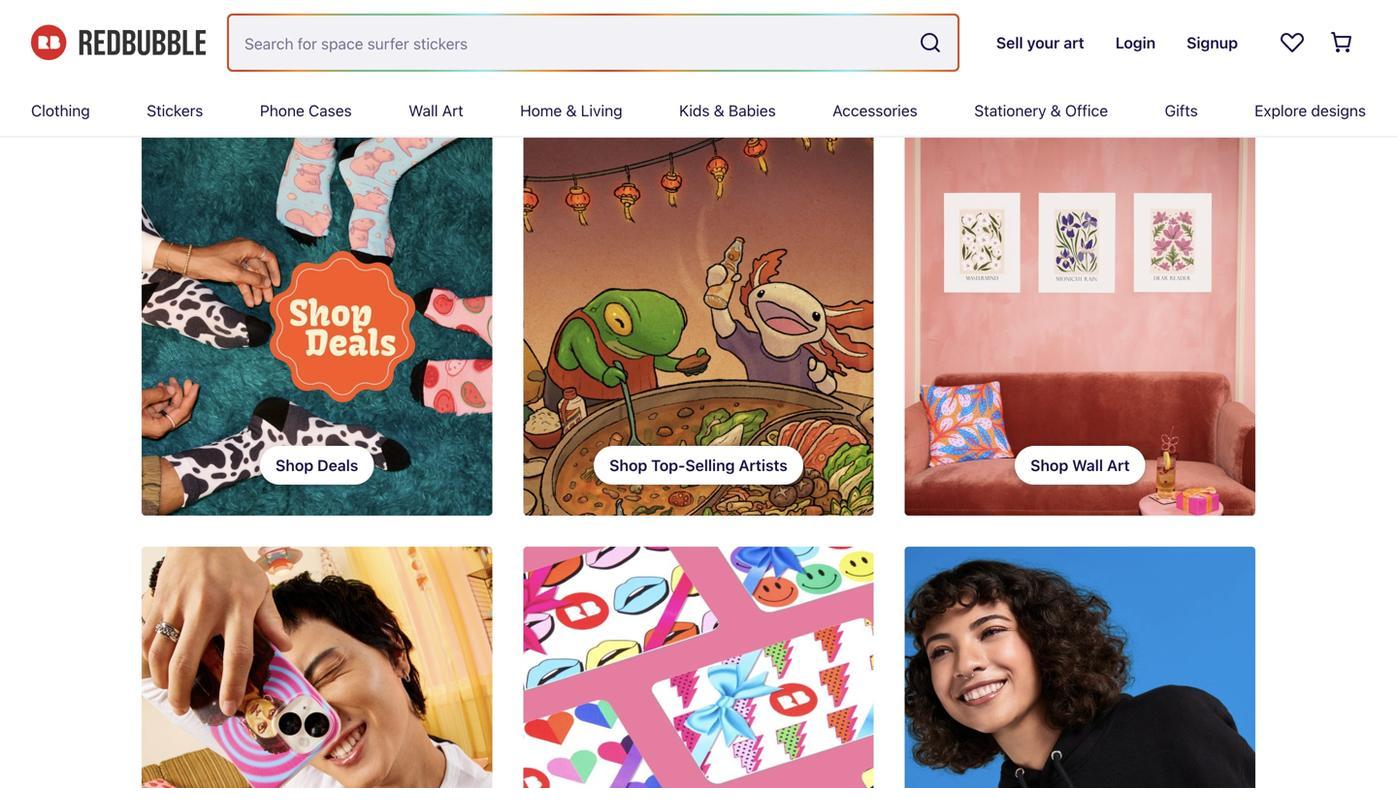 Task type: describe. For each thing, give the bounding box(es) containing it.
to
[[1182, 34, 1196, 53]]

artists
[[712, 9, 759, 28]]

kids
[[679, 101, 710, 120]]

in
[[1094, 34, 1107, 53]]

& for stationery
[[1051, 101, 1061, 120]]

stationery & office
[[974, 101, 1108, 120]]

clothing link
[[31, 85, 90, 136]]

offset
[[983, 60, 1023, 78]]

cases
[[309, 101, 352, 120]]

& for home
[[566, 101, 577, 120]]

shop top-selling artists image
[[523, 128, 874, 516]]

stationery & office link
[[974, 85, 1108, 136]]

high
[[432, 34, 462, 53]]

kids & babies
[[679, 101, 776, 120]]

money
[[601, 34, 648, 53]]

of
[[276, 34, 291, 53]]

explore designs link
[[1255, 85, 1366, 136]]

millions
[[219, 34, 272, 53]]

phone cases link
[[260, 85, 352, 136]]

wall
[[409, 101, 438, 120]]

we're investing in programs to offset all carbon emissions.
[[983, 34, 1196, 78]]

phone
[[260, 101, 305, 120]]

stickers
[[147, 101, 203, 120]]

wall art
[[409, 101, 463, 120]]

designs inside "link"
[[1311, 101, 1366, 120]]

stationery
[[974, 101, 1047, 120]]

into
[[747, 34, 774, 53]]

emissions.
[[1100, 60, 1174, 78]]

gift cards image
[[523, 547, 874, 789]]

menu bar containing clothing
[[31, 85, 1366, 136]]

creative
[[790, 34, 846, 53]]

home & living
[[520, 101, 623, 120]]

on
[[354, 34, 371, 53]]

shop phone cases image
[[142, 547, 492, 789]]

accessories link
[[833, 85, 918, 136]]

kids & babies link
[[679, 85, 776, 136]]

accessories
[[833, 101, 918, 120]]

weirdly
[[219, 9, 275, 28]]



Task type: vqa. For each thing, say whether or not it's contained in the screenshot.
the middle and
no



Task type: locate. For each thing, give the bounding box(es) containing it.
shop deals image
[[142, 128, 492, 516]]

babies
[[729, 101, 776, 120]]

art
[[364, 9, 385, 28]]

pocket.
[[666, 60, 718, 78]]

purchases pay artists money goes directly into a creative person's pocket.
[[601, 9, 846, 78]]

0 horizontal spatial &
[[566, 101, 577, 120]]

redbubble logo image
[[31, 25, 206, 60]]

person's
[[601, 60, 662, 78]]

clothing
[[31, 101, 90, 120]]

&
[[566, 101, 577, 120], [714, 101, 725, 120], [1051, 101, 1061, 120]]

Search term search field
[[229, 16, 911, 70]]

explore designs
[[1255, 101, 1366, 120]]

investing
[[1027, 34, 1090, 53]]

0 vertical spatial designs
[[295, 34, 350, 53]]

we're
[[983, 34, 1023, 53]]

home & living link
[[520, 85, 623, 136]]

2 & from the left
[[714, 101, 725, 120]]

directly
[[691, 34, 743, 53]]

goes
[[652, 34, 687, 53]]

& left the living
[[566, 101, 577, 120]]

all
[[1028, 60, 1043, 78]]

pay
[[682, 9, 708, 28]]

1 & from the left
[[566, 101, 577, 120]]

designs inside weirdly meaningful art millions of designs on over 70 high quality products.
[[295, 34, 350, 53]]

& right kids
[[714, 101, 725, 120]]

designs right explore
[[1311, 101, 1366, 120]]

1 horizontal spatial designs
[[1311, 101, 1366, 120]]

None field
[[229, 16, 958, 70]]

gifts link
[[1165, 85, 1198, 136]]

programs
[[1111, 34, 1178, 53]]

3 & from the left
[[1051, 101, 1061, 120]]

art
[[442, 101, 463, 120]]

shop wall art image
[[905, 128, 1256, 516]]

stickers link
[[147, 85, 203, 136]]

shop clothing image
[[905, 547, 1256, 789]]

carbon
[[1047, 60, 1096, 78]]

& for kids
[[714, 101, 725, 120]]

products.
[[270, 60, 337, 78]]

70
[[410, 34, 428, 53]]

explore
[[1255, 101, 1307, 120]]

wall art link
[[409, 85, 463, 136]]

meaningful
[[278, 9, 361, 28]]

1 vertical spatial designs
[[1311, 101, 1366, 120]]

purchases
[[601, 9, 678, 28]]

a
[[778, 34, 786, 53]]

& left the office
[[1051, 101, 1061, 120]]

quality
[[219, 60, 266, 78]]

2 horizontal spatial &
[[1051, 101, 1061, 120]]

designs down meaningful
[[295, 34, 350, 53]]

office
[[1065, 101, 1108, 120]]

gifts
[[1165, 101, 1198, 120]]

over
[[375, 34, 406, 53]]

1 horizontal spatial &
[[714, 101, 725, 120]]

weirdly meaningful art millions of designs on over 70 high quality products.
[[219, 9, 462, 78]]

menu bar
[[31, 85, 1366, 136]]

living
[[581, 101, 623, 120]]

phone cases
[[260, 101, 352, 120]]

designs
[[295, 34, 350, 53], [1311, 101, 1366, 120]]

home
[[520, 101, 562, 120]]

0 horizontal spatial designs
[[295, 34, 350, 53]]



